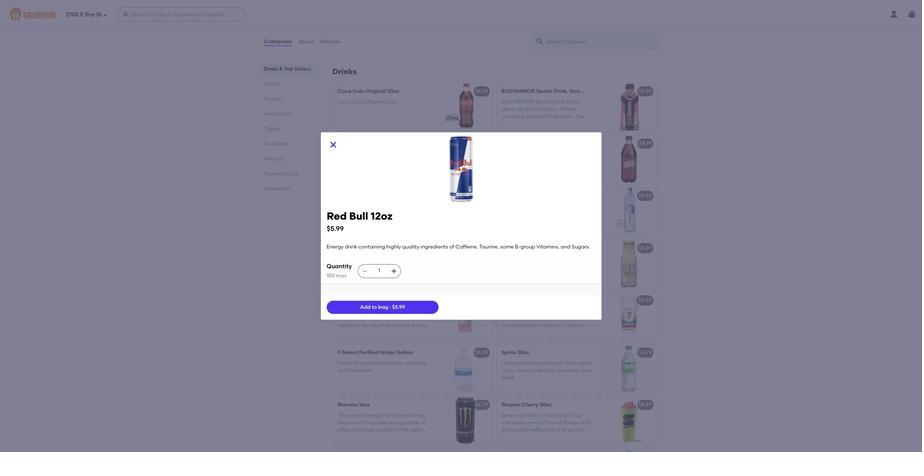 Task type: describe. For each thing, give the bounding box(es) containing it.
deliciously
[[342, 28, 368, 34]]

$4.79 button
[[497, 136, 657, 183]]

rich
[[524, 278, 533, 284]]

bodyarmor sports drink, strawberry banana 28oz image
[[602, 84, 657, 131]]

vanilla
[[561, 245, 579, 251]]

categories
[[264, 38, 292, 45]]

red
[[327, 210, 347, 222]]

drinks tab
[[264, 80, 315, 88]]

1 vertical spatial strawberry
[[361, 297, 389, 304]]

slurpee cherry 30oz
[[502, 402, 552, 408]]

preservtives
[[360, 263, 389, 269]]

$5.39
[[639, 88, 652, 94]]

dr pepper 20oz image
[[602, 136, 657, 183]]

about
[[299, 38, 314, 45]]

household tab
[[264, 185, 315, 193]]

day.
[[369, 158, 379, 165]]

simply
[[338, 245, 355, 251]]

1 horizontal spatial group
[[521, 244, 536, 250]]

bag
[[379, 304, 389, 310]]

a
[[338, 256, 341, 262]]

kiwi
[[365, 308, 375, 314]]

red bull 12oz image
[[438, 188, 493, 236]]

roy
[[85, 11, 95, 18]]

of inside discover a creamy blend of coffee and milk, mixed with divine vanilla flavor. the finest arabica beans create a rich and undeniably luscious beverage.
[[564, 256, 569, 262]]

creamy
[[529, 256, 548, 262]]

orange
[[366, 256, 384, 262]]

0 vertical spatial from
[[409, 256, 421, 262]]

top
[[284, 66, 294, 72]]

drink inside lemon-lime flavored soft drink with a crisp, clean taste that quenches your thirst.
[[565, 360, 577, 366]]

for
[[397, 360, 403, 366]]

7-select water 24 pack image
[[438, 136, 493, 183]]

ice cream tab
[[264, 140, 315, 148]]

add to bag : $5.99
[[360, 304, 405, 310]]

energy inside energy drink containing highly quality ingredients of caffeine, taurine, some b-group vitamins, and sugars.
[[338, 203, 355, 209]]

reserve
[[557, 297, 577, 304]]

keep cool with a "stay cold cup" and enjoy a mix of sweet flavors with the smooth refreshment of an icy!
[[502, 412, 592, 434]]

1 vertical spatial ingredients
[[421, 244, 449, 250]]

drink inside energy drink containing highly quality ingredients of caffeine, taurine, some b-group vitamins, and sugars.
[[356, 203, 368, 209]]

electrolytes
[[371, 323, 400, 329]]

b- inside energy drink containing highly quality ingredients of caffeine, taurine, some b-group vitamins, and sugars.
[[353, 218, 358, 224]]

caffeine, inside energy drink containing highly quality ingredients of caffeine, taurine, some b-group vitamins, and sugars.
[[373, 211, 396, 217]]

1 cola from the top
[[353, 88, 365, 94]]

7-
[[338, 350, 342, 356]]

beans
[[564, 270, 580, 277]]

sweet
[[548, 420, 563, 426]]

with up icy!
[[581, 420, 592, 426]]

perfectly purified water for refueling and hydration.
[[338, 360, 426, 374]]

lemon-
[[502, 360, 521, 366]]

1 vertical spatial svg image
[[329, 140, 338, 149]]

red bull 12oz $5.99
[[327, 210, 393, 233]]

about button
[[298, 29, 314, 55]]

1 horizontal spatial sugars.
[[572, 244, 591, 250]]

cherry
[[522, 402, 539, 408]]

1 coca cola original 20oz from the top
[[338, 88, 399, 94]]

and inside keep cool with a "stay cold cup" and enjoy a mix of sweet flavors with the smooth refreshment of an icy!
[[502, 420, 512, 426]]

28oz
[[620, 88, 632, 94]]

arabica
[[543, 270, 563, 277]]

0 vertical spatial strawberry
[[570, 88, 598, 94]]

electrolit strawberry kiwi 21oz image
[[438, 293, 493, 340]]

100
[[327, 273, 335, 279]]

$12.39
[[474, 141, 488, 147]]

2 coca cola original 20oz from the top
[[338, 99, 398, 105]]

7-select purified water gallon image
[[438, 345, 493, 393]]

electrolit
[[338, 297, 360, 304]]

13.7oz
[[580, 245, 595, 251]]

bodyarmor sports drink, strawberry banana 28oz
[[502, 88, 632, 94]]

refreshing
[[365, 151, 390, 157]]

and inside perfectly purified water for refueling and hydration.
[[338, 368, 348, 374]]

1 vertical spatial quality
[[403, 244, 419, 250]]

candy
[[264, 126, 281, 132]]

0 vertical spatial vitamins,
[[374, 218, 397, 224]]

extra large coffee - 7 reserve colombian 24oz image
[[602, 293, 657, 340]]

water inside a delicious orange juice free from water or preservtives and not from concentrate.
[[338, 263, 352, 269]]

to inside clean and refreshing water to stay hydrated all day.
[[407, 151, 412, 157]]

extra
[[502, 297, 515, 304]]

quantity 100 max
[[327, 263, 352, 279]]

$9.59
[[476, 245, 488, 251]]

quality inside energy drink containing highly quality ingredients of caffeine, taurine, some b-group vitamins, and sugars.
[[414, 203, 430, 209]]

$4.79 for sprite 20oz
[[639, 350, 652, 356]]

and inside a delicious orange juice free from water or preservtives and not from concentrate.
[[391, 263, 400, 269]]

to down electrolit strawberry kiwi 21oz
[[372, 304, 377, 310]]

bull
[[349, 210, 368, 222]]

orange
[[356, 245, 375, 251]]

and up 'blend'
[[561, 244, 571, 250]]

monster
[[338, 402, 358, 408]]

and inside 'funyuns® onion flavored rings are a deliciously different snack that's fun to eat, with a crisp texture and zesty onion flavor'
[[412, 35, 422, 41]]

starbucks
[[502, 245, 527, 251]]

icy!
[[576, 427, 585, 434]]

to inside 'funyuns® onion flavored rings are a deliciously different snack that's fun to eat, with a crisp texture and zesty onion flavor'
[[347, 35, 352, 41]]

are
[[420, 20, 428, 27]]

you
[[375, 315, 384, 321]]

12oz
[[371, 210, 393, 222]]

replenish
[[338, 323, 360, 329]]

electrolit strawberry kiwi 21oz
[[338, 297, 413, 304]]

and inside clean and refreshing water to stay hydrated all day.
[[354, 151, 364, 157]]

coffee
[[532, 297, 549, 304]]

personal care tab
[[264, 170, 315, 178]]

ice
[[264, 141, 271, 147]]

luscious
[[574, 278, 594, 284]]

refreshing kiwi and strawberry flavors to keep you hydrated and replenish the electrolytes lost during exercise.
[[338, 308, 427, 336]]

grocery tab
[[264, 155, 315, 163]]

and right 12oz in the top of the page
[[398, 218, 408, 224]]

a left mix
[[527, 420, 531, 426]]

candy tab
[[264, 125, 315, 133]]

1 coca from the top
[[338, 88, 352, 94]]

2 original from the top
[[366, 99, 386, 105]]

2700 e roy st
[[66, 11, 102, 18]]

smooth
[[511, 427, 530, 434]]

water inside clean and refreshing water to stay hydrated all day.
[[391, 151, 405, 157]]

flavors inside refreshing kiwi and strawberry flavors to keep you hydrated and replenish the electrolytes lost during exercise.
[[338, 315, 354, 321]]

with inside 'funyuns® onion flavored rings are a deliciously different snack that's fun to eat, with a crisp texture and zesty onion flavor'
[[364, 35, 375, 41]]

funyuns®
[[338, 20, 365, 27]]

crisp
[[380, 35, 392, 41]]

slurpee cherry 30oz image
[[602, 397, 657, 445]]

1 vertical spatial energy
[[327, 244, 344, 250]]

not
[[402, 263, 410, 269]]

:
[[390, 304, 391, 310]]

0 vertical spatial energy drink containing highly quality ingredients of caffeine, taurine, some b-group vitamins, and sugars.
[[338, 203, 430, 224]]

sprite
[[502, 350, 517, 356]]

magnifying glass icon image
[[536, 37, 544, 46]]

a delicious orange juice free from water or preservtives and not from concentrate.
[[338, 256, 423, 277]]

vanilla
[[569, 263, 585, 269]]

crisp,
[[502, 368, 515, 374]]

a inside lemon-lime flavored soft drink with a crisp, clean taste that quenches your thirst.
[[590, 360, 593, 366]]

sports
[[537, 88, 553, 94]]

zesty
[[338, 43, 350, 49]]

drinks inside drinks tab
[[264, 81, 279, 87]]

soft
[[554, 360, 563, 366]]

that's
[[408, 28, 422, 34]]

deals & top sellers
[[264, 66, 311, 72]]

clean
[[516, 368, 530, 374]]

deals
[[264, 66, 278, 72]]

1 horizontal spatial b-
[[515, 244, 521, 250]]

7-select purified water gallon
[[338, 350, 413, 356]]

$4.79 for coca cola original 20oz
[[476, 88, 488, 94]]

juice
[[385, 256, 397, 262]]



Task type: vqa. For each thing, say whether or not it's contained in the screenshot.
fees
no



Task type: locate. For each thing, give the bounding box(es) containing it.
0 vertical spatial sugars.
[[409, 218, 428, 224]]

snack
[[392, 28, 406, 34]]

and down keep
[[502, 420, 512, 426]]

1 vertical spatial water
[[338, 263, 352, 269]]

of left $9.59
[[450, 244, 455, 250]]

30oz
[[540, 402, 552, 408]]

svg image
[[103, 13, 108, 17], [329, 140, 338, 149]]

clean
[[338, 151, 353, 157]]

drink up delicious
[[345, 244, 357, 250]]

sugars. inside energy drink containing highly quality ingredients of caffeine, taurine, some b-group vitamins, and sugars.
[[409, 218, 428, 224]]

with up "arabica"
[[542, 263, 552, 269]]

the down keep
[[362, 323, 370, 329]]

7
[[553, 297, 556, 304]]

taurine, right 12oz in the top of the page
[[397, 211, 416, 217]]

1 horizontal spatial the
[[502, 427, 510, 434]]

sprite 20oz image
[[602, 345, 657, 393]]

1 vertical spatial 20oz
[[387, 99, 398, 105]]

1 vertical spatial energy drink containing highly quality ingredients of caffeine, taurine, some b-group vitamins, and sugars.
[[327, 244, 591, 250]]

and down finest
[[534, 278, 544, 284]]

flavors up replenish at the left
[[338, 315, 354, 321]]

e
[[80, 11, 84, 18]]

0 horizontal spatial caffeine,
[[373, 211, 396, 217]]

hydrated inside refreshing kiwi and strawberry flavors to keep you hydrated and replenish the electrolytes lost during exercise.
[[385, 315, 408, 321]]

energy up a
[[327, 244, 344, 250]]

energy drink containing highly quality ingredients of caffeine, taurine, some b-group vitamins, and sugars. up juice
[[338, 203, 430, 224]]

water
[[391, 151, 405, 157], [338, 263, 352, 269], [381, 360, 395, 366]]

water left stay
[[391, 151, 405, 157]]

1 horizontal spatial taurine,
[[480, 244, 499, 250]]

1 vertical spatial flavors
[[564, 420, 580, 426]]

starbucks frappuccino vanilla 13.7oz image
[[602, 240, 657, 288]]

and up you
[[376, 308, 386, 314]]

0 horizontal spatial strawberry
[[361, 297, 389, 304]]

1 original from the top
[[366, 88, 386, 94]]

some inside energy drink containing highly quality ingredients of caffeine, taurine, some b-group vitamins, and sugars.
[[338, 218, 351, 224]]

group up orange
[[358, 218, 373, 224]]

a up mix
[[539, 412, 542, 419]]

of right "red"
[[367, 211, 372, 217]]

containing inside energy drink containing highly quality ingredients of caffeine, taurine, some b-group vitamins, and sugars.
[[370, 203, 396, 209]]

1 vertical spatial b-
[[515, 244, 521, 250]]

water down the water
[[381, 360, 395, 366]]

0 horizontal spatial taurine,
[[397, 211, 416, 217]]

strawberry up add to bag : $5.99
[[361, 297, 389, 304]]

the inside keep cool with a "stay cold cup" and enjoy a mix of sweet flavors with the smooth refreshment of an icy!
[[502, 427, 510, 434]]

slurpee
[[502, 402, 521, 408]]

to
[[347, 35, 352, 41], [407, 151, 412, 157], [372, 304, 377, 310], [355, 315, 361, 321]]

of left "an"
[[562, 427, 567, 434]]

0 vertical spatial taurine,
[[397, 211, 416, 217]]

0 vertical spatial flavors
[[338, 315, 354, 321]]

1 vertical spatial coca cola original 20oz
[[338, 99, 398, 105]]

1 vertical spatial drink
[[345, 244, 357, 250]]

0 vertical spatial containing
[[370, 203, 396, 209]]

to left keep
[[355, 315, 361, 321]]

mixed
[[525, 263, 541, 269]]

$4.59 button
[[497, 188, 657, 236]]

0 vertical spatial 20oz
[[388, 88, 399, 94]]

0 vertical spatial b-
[[353, 218, 358, 224]]

0 horizontal spatial sugars.
[[409, 218, 428, 224]]

concentrate.
[[338, 270, 370, 277]]

1 vertical spatial drinks
[[264, 81, 279, 87]]

2 coca from the top
[[338, 99, 352, 105]]

water inside perfectly purified water for refueling and hydration.
[[381, 360, 395, 366]]

extra large coffee - house blend 24oz image
[[438, 450, 493, 452]]

to right 'fun'
[[347, 35, 352, 41]]

svg image right st
[[103, 13, 108, 17]]

the left smooth
[[502, 427, 510, 434]]

of
[[367, 211, 372, 217], [450, 244, 455, 250], [564, 256, 569, 262], [542, 420, 547, 426], [562, 427, 567, 434]]

1 vertical spatial containing
[[359, 244, 385, 250]]

vitamins, up 'blend'
[[537, 244, 560, 250]]

water
[[380, 350, 395, 356]]

fun
[[338, 35, 346, 41]]

hydration.
[[349, 368, 374, 374]]

1 vertical spatial highly
[[387, 244, 401, 250]]

flavor.
[[502, 270, 517, 277]]

water down a
[[338, 263, 352, 269]]

during
[[411, 323, 427, 329]]

svg image inside main navigation navigation
[[103, 13, 108, 17]]

keep
[[362, 315, 374, 321]]

and down juice
[[391, 263, 400, 269]]

fresh food tab
[[264, 110, 315, 118]]

create
[[502, 278, 518, 284]]

lemon-lime flavored soft drink with a crisp, clean taste that quenches your thirst.
[[502, 360, 593, 381]]

stay
[[413, 151, 423, 157]]

and up during
[[409, 315, 419, 321]]

0 vertical spatial original
[[366, 88, 386, 94]]

0 vertical spatial coca cola original 20oz
[[338, 88, 399, 94]]

0 horizontal spatial vitamins,
[[374, 218, 397, 224]]

a up 'fun'
[[338, 28, 341, 34]]

rings
[[405, 20, 419, 27]]

0 horizontal spatial the
[[362, 323, 370, 329]]

$5.99 inside "red bull 12oz $5.99"
[[327, 224, 344, 233]]

with up flavor
[[364, 35, 375, 41]]

coca cola original 20oz image
[[438, 84, 493, 131]]

0 horizontal spatial flavors
[[338, 315, 354, 321]]

1 horizontal spatial vitamins,
[[537, 244, 560, 250]]

the
[[518, 270, 527, 277]]

Input item quantity number field
[[372, 265, 388, 278]]

1 vertical spatial from
[[411, 263, 423, 269]]

main navigation navigation
[[0, 0, 923, 29]]

1 vertical spatial hydrated
[[385, 315, 408, 321]]

care
[[287, 171, 299, 177]]

$4.79 for monster 16oz
[[476, 402, 488, 408]]

b-
[[353, 218, 358, 224], [515, 244, 521, 250]]

with inside discover a creamy blend of coffee and milk, mixed with divine vanilla flavor. the finest arabica beans create a rich and undeniably luscious beverage.
[[542, 263, 552, 269]]

the inside refreshing kiwi and strawberry flavors to keep you hydrated and replenish the electrolytes lost during exercise.
[[362, 323, 370, 329]]

some up simply
[[338, 218, 351, 224]]

0 horizontal spatial hydrated
[[338, 158, 360, 165]]

divine
[[553, 263, 568, 269]]

containing up orange
[[359, 244, 385, 250]]

large
[[516, 297, 531, 304]]

1 horizontal spatial strawberry
[[570, 88, 598, 94]]

funyuns onion flavored rings 6oz image
[[438, 5, 493, 53]]

0 vertical spatial water
[[391, 151, 405, 157]]

drink up the quenches
[[565, 360, 577, 366]]

taurine,
[[397, 211, 416, 217], [480, 244, 499, 250]]

1 vertical spatial caffeine,
[[456, 244, 479, 250]]

0 vertical spatial energy
[[338, 203, 355, 209]]

of up the refreshment
[[542, 420, 547, 426]]

0 horizontal spatial svg image
[[103, 13, 108, 17]]

0 horizontal spatial group
[[358, 218, 373, 224]]

1 vertical spatial vitamins,
[[537, 244, 560, 250]]

drinks down zesty on the top left of the page
[[333, 67, 357, 76]]

0 vertical spatial drinks
[[333, 67, 357, 76]]

energy up "red"
[[338, 203, 355, 209]]

$3.59
[[639, 297, 652, 304]]

hydrated down strawberry
[[385, 315, 408, 321]]

gallon
[[397, 350, 413, 356]]

your
[[582, 368, 593, 374]]

flavored
[[383, 20, 404, 27]]

a left rich
[[519, 278, 523, 284]]

and up all
[[354, 151, 364, 157]]

1 vertical spatial cola
[[353, 99, 365, 105]]

milk,
[[513, 263, 524, 269]]

2 vertical spatial drink
[[565, 360, 577, 366]]

1 horizontal spatial flavors
[[564, 420, 580, 426]]

a down different
[[376, 35, 379, 41]]

cola
[[353, 88, 365, 94], [353, 99, 365, 105]]

some
[[338, 218, 351, 224], [501, 244, 514, 250]]

original
[[366, 88, 386, 94], [366, 99, 386, 105]]

and up flavor.
[[502, 263, 512, 269]]

purified
[[359, 350, 379, 356]]

simply orange juice 52oz image
[[438, 240, 493, 288]]

quantity
[[327, 263, 352, 270]]

$4.59
[[639, 193, 652, 199]]

mix
[[532, 420, 541, 426]]

ingredients inside energy drink containing highly quality ingredients of caffeine, taurine, some b-group vitamins, and sugars.
[[338, 211, 366, 217]]

strawberry right drink, at top
[[570, 88, 598, 94]]

some up the discover
[[501, 244, 514, 250]]

"stay
[[544, 412, 557, 419]]

simply orange juice 52oz
[[338, 245, 403, 251]]

and down that's
[[412, 35, 422, 41]]

of up divine
[[564, 256, 569, 262]]

svg image
[[908, 10, 917, 19], [123, 11, 129, 17], [362, 268, 368, 274], [391, 268, 397, 274]]

with inside lemon-lime flavored soft drink with a crisp, clean taste that quenches your thirst.
[[578, 360, 589, 366]]

extra large coffee - 7 reserve colombian 24oz
[[502, 297, 619, 304]]

caffeine, right bull
[[373, 211, 396, 217]]

monster 16oz image
[[438, 397, 493, 445]]

drinks down deals on the top left of the page
[[264, 81, 279, 87]]

1 vertical spatial taurine,
[[480, 244, 499, 250]]

1 horizontal spatial some
[[501, 244, 514, 250]]

b- up the discover
[[515, 244, 521, 250]]

from up the not
[[409, 256, 421, 262]]

group inside energy drink containing highly quality ingredients of caffeine, taurine, some b-group vitamins, and sugars.
[[358, 218, 373, 224]]

monster 16oz
[[338, 402, 370, 408]]

1 vertical spatial coca
[[338, 99, 352, 105]]

1 vertical spatial sugars.
[[572, 244, 591, 250]]

an
[[568, 427, 575, 434]]

coffee
[[570, 256, 586, 262]]

enjoy
[[513, 420, 526, 426]]

add
[[360, 304, 371, 310]]

cold
[[558, 412, 570, 419]]

1 horizontal spatial hydrated
[[385, 315, 408, 321]]

0 vertical spatial svg image
[[103, 13, 108, 17]]

0 vertical spatial caffeine,
[[373, 211, 396, 217]]

personal
[[264, 171, 285, 177]]

and down perfectly
[[338, 368, 348, 374]]

0 vertical spatial ingredients
[[338, 211, 366, 217]]

select
[[342, 350, 358, 356]]

0 vertical spatial the
[[362, 323, 370, 329]]

taurine, left starbucks
[[480, 244, 499, 250]]

onion
[[366, 20, 381, 27]]

1 vertical spatial group
[[521, 244, 536, 250]]

0 vertical spatial drink
[[356, 203, 368, 209]]

$4.79 inside button
[[639, 141, 652, 147]]

1 horizontal spatial drinks
[[333, 67, 357, 76]]

blend
[[549, 256, 563, 262]]

refreshing
[[338, 308, 364, 314]]

deals & top sellers tab
[[264, 65, 315, 73]]

containing up 12oz in the top of the page
[[370, 203, 396, 209]]

snacks tab
[[264, 95, 315, 103]]

personal care
[[264, 171, 299, 177]]

2700
[[66, 11, 79, 18]]

starbucks frappuccino vanilla 13.7oz
[[502, 245, 595, 251]]

0 vertical spatial some
[[338, 218, 351, 224]]

caffeine, down red bull 12oz image
[[456, 244, 479, 250]]

drink up bull
[[356, 203, 368, 209]]

1 horizontal spatial caffeine,
[[456, 244, 479, 250]]

funyuns® onion flavored rings are a deliciously different snack that's fun to eat, with a crisp texture and zesty onion flavor
[[338, 20, 428, 49]]

cup"
[[571, 412, 584, 419]]

0 vertical spatial cola
[[353, 88, 365, 94]]

0 vertical spatial quality
[[414, 203, 430, 209]]

0 vertical spatial group
[[358, 218, 373, 224]]

0 horizontal spatial some
[[338, 218, 351, 224]]

flavored
[[533, 360, 553, 366]]

vitamins, right bull
[[374, 218, 397, 224]]

group up creamy
[[521, 244, 536, 250]]

hydrated inside clean and refreshing water to stay hydrated all day.
[[338, 158, 360, 165]]

flavors inside keep cool with a "stay cold cup" and enjoy a mix of sweet flavors with the smooth refreshment of an icy!
[[564, 420, 580, 426]]

a up your
[[590, 360, 593, 366]]

a up mixed
[[524, 256, 527, 262]]

with up your
[[578, 360, 589, 366]]

1 horizontal spatial svg image
[[329, 140, 338, 149]]

2 cola from the top
[[353, 99, 365, 105]]

0 vertical spatial highly
[[398, 203, 412, 209]]

1 vertical spatial original
[[366, 99, 386, 105]]

2 vertical spatial water
[[381, 360, 395, 366]]

0 vertical spatial hydrated
[[338, 158, 360, 165]]

1 vertical spatial the
[[502, 427, 510, 434]]

0 horizontal spatial b-
[[353, 218, 358, 224]]

0 horizontal spatial drinks
[[264, 81, 279, 87]]

smartwater 1l image
[[602, 188, 657, 236]]

all
[[362, 158, 367, 165]]

2 vertical spatial 20oz
[[518, 350, 530, 356]]

20oz
[[388, 88, 399, 94], [387, 99, 398, 105], [518, 350, 530, 356]]

colombian
[[578, 297, 606, 304]]

0 vertical spatial coca
[[338, 88, 352, 94]]

and
[[412, 35, 422, 41], [354, 151, 364, 157], [398, 218, 408, 224], [561, 244, 571, 250], [391, 263, 400, 269], [502, 263, 512, 269], [534, 278, 544, 284], [376, 308, 386, 314], [409, 315, 419, 321], [338, 368, 348, 374], [502, 420, 512, 426]]

drink,
[[554, 88, 569, 94]]

7-select pure 1l image
[[602, 450, 657, 452]]

from right the not
[[411, 263, 423, 269]]

svg image up clean
[[329, 140, 338, 149]]

reviews button
[[320, 29, 341, 55]]

b- right "red"
[[353, 218, 358, 224]]

1 horizontal spatial ingredients
[[421, 244, 449, 250]]

1 vertical spatial some
[[501, 244, 514, 250]]

to inside refreshing kiwi and strawberry flavors to keep you hydrated and replenish the electrolytes lost during exercise.
[[355, 315, 361, 321]]

to left stay
[[407, 151, 412, 157]]

0 horizontal spatial ingredients
[[338, 211, 366, 217]]

hydrated down clean
[[338, 158, 360, 165]]

exercise.
[[338, 330, 359, 336]]

flavors up "an"
[[564, 420, 580, 426]]

52oz
[[391, 245, 403, 251]]

with up mix
[[527, 412, 538, 419]]

energy drink containing highly quality ingredients of caffeine, taurine, some b-group vitamins, and sugars. down red bull 12oz image
[[327, 244, 591, 250]]

from
[[409, 256, 421, 262], [411, 263, 423, 269]]



